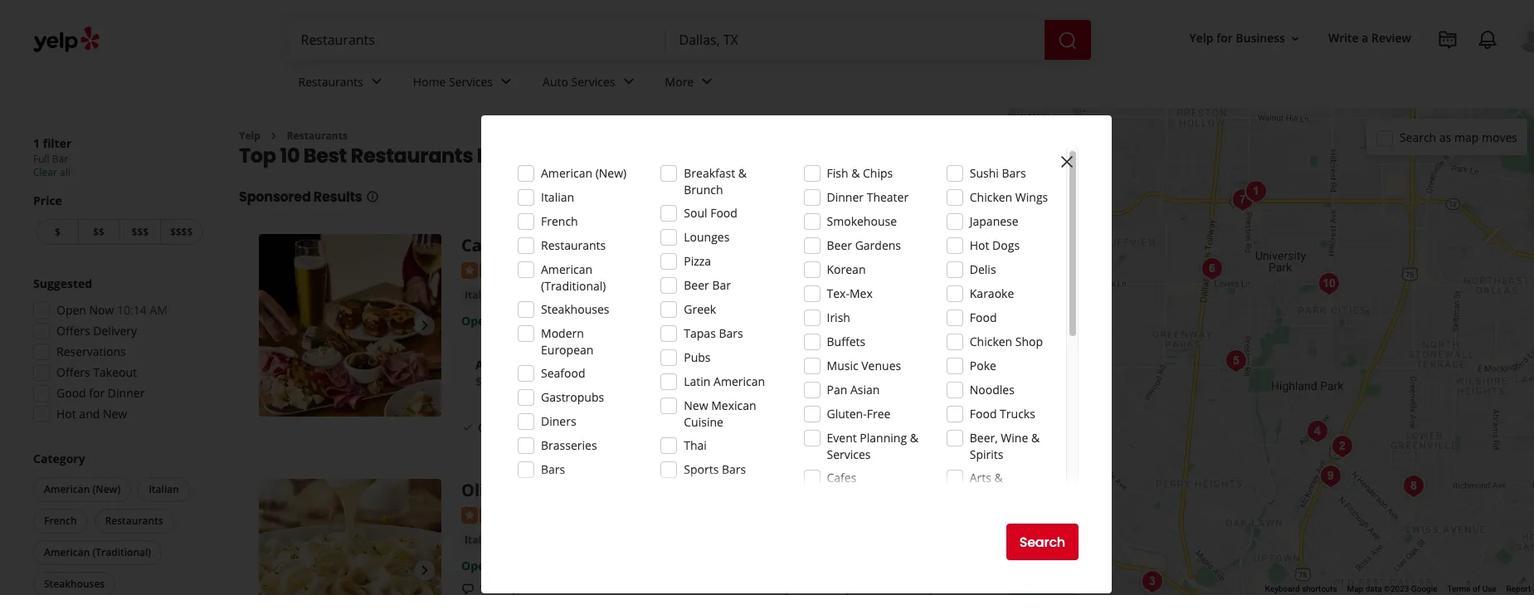 Task type: locate. For each thing, give the bounding box(es) containing it.
& right arts
[[995, 470, 1003, 486]]

lounges
[[684, 229, 730, 245]]

search left as
[[1400, 129, 1437, 145]]

0 vertical spatial yelp
[[1190, 30, 1214, 46]]

french inside 'button'
[[44, 514, 77, 528]]

dinner inside group
[[108, 385, 145, 401]]

a for report
[[1534, 585, 1535, 594]]

for left business
[[1217, 30, 1233, 46]]

takeout up good for dinner
[[93, 364, 137, 380]]

1 vertical spatial (new)
[[93, 482, 121, 496]]

beer for beer gardens
[[827, 237, 853, 253]]

greek
[[684, 301, 717, 317]]

pizza
[[684, 253, 712, 269]]

outdoor
[[478, 421, 519, 435]]

top
[[239, 142, 276, 170]]

0 vertical spatial hot
[[970, 237, 990, 253]]

0 horizontal spatial 24 chevron down v2 image
[[367, 72, 387, 92]]

& for breakfast
[[739, 165, 747, 181]]

pan asian
[[827, 382, 880, 398]]

24 chevron down v2 image left 'home'
[[367, 72, 387, 92]]

offers up good on the bottom
[[56, 364, 90, 380]]

french inside search dialog
[[541, 213, 578, 229]]

clear
[[33, 165, 57, 179]]

italian button
[[462, 287, 500, 304], [138, 477, 190, 502], [462, 532, 500, 548]]

0 vertical spatial food
[[711, 205, 738, 221]]

yelp for yelp link
[[239, 129, 261, 143]]

dinner
[[827, 189, 864, 205], [108, 385, 145, 401]]

1 vertical spatial italian button
[[138, 477, 190, 502]]

1 vertical spatial for
[[89, 385, 105, 401]]

1 horizontal spatial services
[[572, 74, 616, 89]]

music venues
[[827, 358, 902, 374]]

tapas bars
[[684, 325, 744, 341]]

restaurants button
[[94, 509, 174, 534]]

il bracco image
[[1240, 175, 1273, 208]]

16 checkmark v2 image
[[570, 421, 583, 434]]

& inside arts & entertainment
[[995, 470, 1003, 486]]

italian down brasseries
[[574, 479, 627, 502]]

chicken
[[970, 189, 1013, 205], [970, 334, 1013, 349]]

open left until at the left bottom of the page
[[462, 313, 493, 329]]

1 vertical spatial steakhouses
[[44, 577, 105, 591]]

$7 down happy
[[546, 373, 559, 389]]

offers up the reservations
[[56, 323, 90, 339]]

(traditional) down restaurants button on the left bottom of page
[[93, 545, 151, 560]]

italian down the 3.6 star rating image
[[465, 288, 497, 302]]

0 horizontal spatial dinner
[[108, 385, 145, 401]]

1 vertical spatial (traditional)
[[93, 545, 151, 560]]

0 vertical spatial seafood
[[510, 288, 550, 302]]

garden
[[508, 479, 569, 502]]

0 vertical spatial (new)
[[596, 165, 627, 181]]

1 horizontal spatial for
[[1217, 30, 1233, 46]]

seafood up 10:00
[[510, 288, 550, 302]]

24 chevron down v2 image for more
[[698, 72, 717, 92]]

services inside event planning & services
[[827, 447, 871, 462]]

user actions element
[[1177, 21, 1535, 123]]

0 vertical spatial for
[[1217, 30, 1233, 46]]

0 horizontal spatial (new)
[[93, 482, 121, 496]]

american up mexican
[[714, 374, 765, 389]]

search for search
[[1020, 533, 1066, 552]]

1 horizontal spatial steakhouses
[[541, 301, 610, 317]]

hot and new
[[56, 406, 127, 422]]

dinner inside search dialog
[[827, 189, 864, 205]]

1 horizontal spatial american (new)
[[541, 165, 627, 181]]

restaurants up best
[[298, 74, 363, 89]]

restaurants up 3.6
[[541, 237, 606, 253]]

search button
[[1007, 524, 1079, 560]]

a right report at the bottom
[[1534, 585, 1535, 594]]

terms of use link
[[1448, 585, 1497, 594]]

0 horizontal spatial 24 chevron down v2 image
[[619, 72, 639, 92]]

1 vertical spatial search
[[1020, 533, 1066, 552]]

for for business
[[1217, 30, 1233, 46]]

0 vertical spatial italian link
[[462, 287, 500, 304]]

1 horizontal spatial french
[[541, 213, 578, 229]]

1 vertical spatial french
[[44, 514, 77, 528]]

new down good for dinner
[[103, 406, 127, 422]]

0 vertical spatial italian button
[[462, 287, 500, 304]]

1 horizontal spatial search
[[1400, 129, 1437, 145]]

french down american (new) button
[[44, 514, 77, 528]]

0 vertical spatial offers
[[56, 323, 90, 339]]

1 vertical spatial bar
[[713, 277, 731, 293]]

the honor bar image
[[1220, 345, 1253, 378]]

open for now
[[56, 302, 86, 318]]

business categories element
[[285, 60, 1535, 108]]

outdoor seating
[[478, 421, 556, 435]]

yelp for yelp for business
[[1190, 30, 1214, 46]]

& inside breakfast & brunch
[[739, 165, 747, 181]]

1 horizontal spatial yelp
[[1190, 30, 1214, 46]]

italian down the dallas,
[[541, 189, 575, 205]]

1 horizontal spatial (new)
[[596, 165, 627, 181]]

2 24 chevron down v2 image from the left
[[698, 72, 717, 92]]

american inside american (new) button
[[44, 482, 90, 496]]

yelp inside button
[[1190, 30, 1214, 46]]

chicken up japanese
[[970, 189, 1013, 205]]

sushi bars
[[970, 165, 1027, 181]]

food for food trucks
[[970, 406, 997, 422]]

moves
[[1483, 129, 1518, 145]]

0 horizontal spatial a
[[1363, 30, 1369, 46]]

1 horizontal spatial bar
[[713, 277, 731, 293]]

italian button inside category group
[[138, 477, 190, 502]]

& inside the beer, wine & spirits
[[1032, 430, 1040, 446]]

0 vertical spatial beer
[[827, 237, 853, 253]]

food right soul
[[711, 205, 738, 221]]

0 vertical spatial slideshow element
[[259, 234, 442, 417]]

& for arts
[[995, 470, 1003, 486]]

None search field
[[288, 20, 1095, 60]]

1 vertical spatial yelp
[[239, 129, 261, 143]]

business
[[1236, 30, 1286, 46]]

2 chicken from the top
[[970, 334, 1013, 349]]

new up cocktails.
[[494, 357, 520, 373]]

italian link down the 3.6 star rating image
[[462, 287, 500, 304]]

0 vertical spatial takeout
[[93, 364, 137, 380]]

0 horizontal spatial search
[[1020, 533, 1066, 552]]

hot inside group
[[56, 406, 76, 422]]

mister charles image
[[1301, 415, 1334, 448]]

steakhouses down american (traditional) button
[[44, 577, 105, 591]]

1 vertical spatial chicken
[[970, 334, 1013, 349]]

1 horizontal spatial 24 chevron down v2 image
[[496, 72, 516, 92]]

a inside the write a review link
[[1363, 30, 1369, 46]]

1 horizontal spatial hot
[[970, 237, 990, 253]]

2 horizontal spatial services
[[827, 447, 871, 462]]

search up google image
[[1020, 533, 1066, 552]]

food down karaoke
[[970, 310, 997, 325]]

best
[[304, 142, 347, 170]]

restaurants link up best
[[285, 60, 400, 108]]

0 horizontal spatial yelp
[[239, 129, 261, 143]]

daily.
[[633, 373, 662, 389]]

open down suggested
[[56, 302, 86, 318]]

wine
[[1001, 430, 1029, 446]]

italian down 3.1 star rating image
[[465, 533, 497, 547]]

3.6 (235 reviews)
[[558, 261, 648, 277]]

0 horizontal spatial (traditional)
[[93, 545, 151, 560]]

french up carrabba's italian grill link
[[541, 213, 578, 229]]

mexican
[[712, 398, 757, 413]]

1 vertical spatial food
[[970, 310, 997, 325]]

services down event at the bottom of the page
[[827, 447, 871, 462]]

hungry belly image
[[1315, 460, 1348, 493]]

1 vertical spatial restaurants link
[[287, 129, 348, 143]]

thai
[[684, 437, 707, 453]]

map data ©2023 google
[[1348, 585, 1438, 594]]

hot down good on the bottom
[[56, 406, 76, 422]]

takeout up thai at the left bottom
[[656, 421, 695, 435]]

0 horizontal spatial takeout
[[93, 364, 137, 380]]

0 vertical spatial (traditional)
[[541, 278, 606, 294]]

restaurant
[[632, 479, 725, 502]]

open for until
[[462, 313, 493, 329]]

2 24 chevron down v2 image from the left
[[496, 72, 516, 92]]

steakhouses up modern
[[541, 301, 610, 317]]

1 vertical spatial american (new)
[[44, 482, 121, 496]]

more
[[665, 74, 694, 89]]

& right fish
[[852, 165, 860, 181]]

venues
[[862, 358, 902, 374]]

0 horizontal spatial hot
[[56, 406, 76, 422]]

$$$$
[[170, 225, 193, 239]]

0 horizontal spatial $7
[[476, 373, 489, 389]]

bar down filter on the left of page
[[52, 152, 68, 166]]

$7
[[476, 373, 489, 389], [546, 373, 559, 389]]

seafood down european
[[541, 365, 586, 381]]

read
[[669, 373, 697, 389]]

bar up greek
[[713, 277, 731, 293]]

restaurants up american (traditional) button
[[105, 514, 163, 528]]

italian button up restaurants button on the left bottom of page
[[138, 477, 190, 502]]

beer up korean
[[827, 237, 853, 253]]

for inside button
[[1217, 30, 1233, 46]]

food up beer,
[[970, 406, 997, 422]]

1 horizontal spatial $7
[[546, 373, 559, 389]]

hot for hot and new
[[56, 406, 76, 422]]

google image
[[1014, 574, 1068, 595]]

korean
[[827, 261, 866, 277]]

24 chevron down v2 image
[[367, 72, 387, 92], [496, 72, 516, 92]]

1 $7 from the left
[[476, 373, 489, 389]]

trucks
[[1000, 406, 1036, 422]]

16 checkmark v2 image
[[462, 421, 475, 434]]

bars for sushi bars
[[1002, 165, 1027, 181]]

american (new) up carrabba's italian grill
[[541, 165, 627, 181]]

hour!
[[563, 357, 596, 373]]

2 horizontal spatial new
[[684, 398, 709, 413]]

1 vertical spatial hot
[[56, 406, 76, 422]]

search dialog
[[0, 0, 1535, 595]]

& right the planning
[[910, 430, 919, 446]]

bar
[[52, 152, 68, 166], [713, 277, 731, 293]]

24 chevron down v2 image inside home services link
[[496, 72, 516, 92]]

yelp left the 16 chevron right v2 image
[[239, 129, 261, 143]]

next image
[[415, 316, 435, 336]]

italian inside search dialog
[[541, 189, 575, 205]]

1 horizontal spatial beer
[[827, 237, 853, 253]]

event
[[827, 430, 857, 446]]

cocktails.
[[492, 373, 543, 389]]

1 vertical spatial beer
[[684, 277, 710, 293]]

rodeo goat image
[[1136, 565, 1169, 595]]

fish & chips
[[827, 165, 893, 181]]

american (new) down "category" on the left of page
[[44, 482, 121, 496]]

1 vertical spatial italian link
[[462, 532, 500, 548]]

italian button down the 3.6 star rating image
[[462, 287, 500, 304]]

soul
[[684, 205, 708, 221]]

0 horizontal spatial steakhouses
[[44, 577, 105, 591]]

shop
[[1016, 334, 1044, 349]]

bites.
[[562, 373, 592, 389]]

for inside group
[[89, 385, 105, 401]]

north dallas
[[560, 288, 628, 304]]

olive garden italian restaurant image
[[259, 479, 442, 595]]

new inside the new mexican cuisine
[[684, 398, 709, 413]]

0 horizontal spatial new
[[103, 406, 127, 422]]

& for fish
[[852, 165, 860, 181]]

0 horizontal spatial bar
[[52, 152, 68, 166]]

1 vertical spatial slideshow element
[[259, 479, 442, 595]]

beer down pizza
[[684, 277, 710, 293]]

restaurants inside button
[[105, 514, 163, 528]]

food trucks
[[970, 406, 1036, 422]]

steakhouses
[[541, 301, 610, 317], [44, 577, 105, 591]]

modern
[[541, 325, 584, 341]]

a right write
[[1363, 30, 1369, 46]]

for for dinner
[[89, 385, 105, 401]]

beer for beer bar
[[684, 277, 710, 293]]

1 24 chevron down v2 image from the left
[[367, 72, 387, 92]]

beer
[[827, 237, 853, 253], [684, 277, 710, 293]]

search for search as map moves
[[1400, 129, 1437, 145]]

0 vertical spatial chicken
[[970, 189, 1013, 205]]

0 vertical spatial bar
[[52, 152, 68, 166]]

keyboard shortcuts button
[[1266, 584, 1338, 595]]

italian up restaurants button on the left bottom of page
[[149, 482, 179, 496]]

smokehouse
[[827, 213, 897, 229]]

1 slideshow element from the top
[[259, 234, 442, 417]]

bars right sports
[[722, 462, 746, 477]]

(new) up restaurants button on the left bottom of page
[[93, 482, 121, 496]]

until
[[496, 313, 520, 329]]

seating
[[522, 421, 556, 435]]

douglas bar and grill image
[[1313, 267, 1346, 301]]

dinner down offers takeout
[[108, 385, 145, 401]]

reservations
[[56, 344, 126, 359]]

group
[[28, 276, 206, 428]]

hot dogs
[[970, 237, 1020, 253]]

0 vertical spatial dinner
[[827, 189, 864, 205]]

1 horizontal spatial takeout
[[656, 421, 695, 435]]

1 horizontal spatial new
[[494, 357, 520, 373]]

1 horizontal spatial a
[[1534, 585, 1535, 594]]

0 horizontal spatial american (traditional)
[[44, 545, 151, 560]]

restaurants link right the 16 chevron right v2 image
[[287, 129, 348, 143]]

bars up chicken wings
[[1002, 165, 1027, 181]]

more
[[700, 373, 730, 389]]

& right breakfast
[[739, 165, 747, 181]]

bars right tapas
[[719, 325, 744, 341]]

takeout
[[93, 364, 137, 380], [656, 421, 695, 435]]

(traditional) down 3.6
[[541, 278, 606, 294]]

(new) up grill
[[596, 165, 627, 181]]

new
[[494, 357, 520, 373], [684, 398, 709, 413], [103, 406, 127, 422]]

0 vertical spatial american (new)
[[541, 165, 627, 181]]

services right auto
[[572, 74, 616, 89]]

the porch image
[[1326, 430, 1359, 463]]

olive garden italian restaurant link
[[462, 479, 725, 502]]

search inside search button
[[1020, 533, 1066, 552]]

american down "category" on the left of page
[[44, 482, 90, 496]]

cafes
[[827, 470, 857, 486]]

steakhouses inside search dialog
[[541, 301, 610, 317]]

2 offers from the top
[[56, 364, 90, 380]]

1 horizontal spatial 24 chevron down v2 image
[[698, 72, 717, 92]]

new up cuisine
[[684, 398, 709, 413]]

restaurants up 16 info v2 image
[[351, 142, 473, 170]]

american (new) button
[[33, 477, 131, 502]]

italian link down 3.1 star rating image
[[462, 532, 500, 548]]

0 vertical spatial french
[[541, 213, 578, 229]]

0 horizontal spatial french
[[44, 514, 77, 528]]

soul food
[[684, 205, 738, 221]]

1 horizontal spatial (traditional)
[[541, 278, 606, 294]]

clear all link
[[33, 165, 70, 179]]

0 horizontal spatial for
[[89, 385, 105, 401]]

for down offers takeout
[[89, 385, 105, 401]]

1 chicken from the top
[[970, 189, 1013, 205]]

sushi
[[970, 165, 999, 181]]

$ button
[[37, 219, 78, 245]]

all
[[476, 357, 491, 373]]

2 vertical spatial food
[[970, 406, 997, 422]]

1 vertical spatial a
[[1534, 585, 1535, 594]]

0 vertical spatial a
[[1363, 30, 1369, 46]]

0 vertical spatial search
[[1400, 129, 1437, 145]]

group containing suggested
[[28, 276, 206, 428]]

(traditional)
[[541, 278, 606, 294], [93, 545, 151, 560]]

sort:
[[824, 151, 849, 166]]

0 vertical spatial american (traditional)
[[541, 261, 606, 294]]

24 chevron down v2 image inside the more link
[[698, 72, 717, 92]]

& right wine
[[1032, 430, 1040, 446]]

0 vertical spatial steakhouses
[[541, 301, 610, 317]]

24 chevron down v2 image
[[619, 72, 639, 92], [698, 72, 717, 92]]

3.6
[[558, 261, 574, 277]]

16 info v2 image
[[366, 190, 379, 204]]

slideshow element
[[259, 234, 442, 417], [259, 479, 442, 595]]

hot up delis
[[970, 237, 990, 253]]

$7 down all
[[476, 373, 489, 389]]

wings
[[1016, 189, 1049, 205]]

24 chevron down v2 image inside "auto services" link
[[619, 72, 639, 92]]

services right 'home'
[[449, 74, 493, 89]]

1 vertical spatial dinner
[[108, 385, 145, 401]]

1 24 chevron down v2 image from the left
[[619, 72, 639, 92]]

chicken up poke
[[970, 334, 1013, 349]]

offers delivery
[[56, 323, 137, 339]]

0 horizontal spatial beer
[[684, 277, 710, 293]]

hot inside search dialog
[[970, 237, 990, 253]]

dinner down fish
[[827, 189, 864, 205]]

1 vertical spatial seafood
[[541, 365, 586, 381]]

write a review
[[1329, 30, 1412, 46]]

chicken for chicken shop
[[970, 334, 1013, 349]]

2 slideshow element from the top
[[259, 479, 442, 595]]

1 vertical spatial offers
[[56, 364, 90, 380]]

services for home services
[[449, 74, 493, 89]]

0 horizontal spatial american (new)
[[44, 482, 121, 496]]

seafood inside seafood button
[[510, 288, 550, 302]]

asian
[[851, 382, 880, 398]]

american (new)
[[541, 165, 627, 181], [44, 482, 121, 496]]

1 vertical spatial takeout
[[656, 421, 695, 435]]

breakfast
[[684, 165, 736, 181]]

yelp left business
[[1190, 30, 1214, 46]]

italian button down 3.1 star rating image
[[462, 532, 500, 548]]

chicken for chicken wings
[[970, 189, 1013, 205]]

24 chevron down v2 image right "auto services"
[[619, 72, 639, 92]]

0 horizontal spatial services
[[449, 74, 493, 89]]

food
[[711, 205, 738, 221], [970, 310, 997, 325], [970, 406, 997, 422]]

1 offers from the top
[[56, 323, 90, 339]]

1 vertical spatial american (traditional)
[[44, 545, 151, 560]]

24 chevron down v2 image right more on the left top of page
[[698, 72, 717, 92]]

malai kitchen image
[[1227, 183, 1260, 217]]

1 horizontal spatial dinner
[[827, 189, 864, 205]]

american down 'french' 'button'
[[44, 545, 90, 560]]

chicken shop
[[970, 334, 1044, 349]]

noodles
[[970, 382, 1015, 398]]

full
[[33, 152, 50, 166]]

1 horizontal spatial american (traditional)
[[541, 261, 606, 294]]

sports bars
[[684, 462, 746, 477]]

gardens
[[856, 237, 902, 253]]

latin
[[684, 374, 711, 389]]

24 chevron down v2 image left auto
[[496, 72, 516, 92]]



Task type: vqa. For each thing, say whether or not it's contained in the screenshot.
PEAKS to the bottom
no



Task type: describe. For each thing, give the bounding box(es) containing it.
bars for tapas bars
[[719, 325, 744, 341]]

seafood link
[[507, 287, 554, 304]]

american inside american (traditional) button
[[44, 545, 90, 560]]

carrabba's italian grill
[[462, 234, 647, 257]]

bar inside 1 filter full bar clear all
[[52, 152, 68, 166]]

and
[[79, 406, 100, 422]]

category
[[33, 451, 85, 467]]

sponsored
[[239, 188, 311, 207]]

(traditional) inside american (traditional) button
[[93, 545, 151, 560]]

buffets
[[827, 334, 866, 349]]

dallas,
[[529, 142, 597, 170]]

american down carrabba's italian grill
[[541, 261, 593, 277]]

restaurants inside search dialog
[[541, 237, 606, 253]]

free
[[867, 406, 891, 422]]

$$$ button
[[119, 219, 160, 245]]

offers for offers takeout
[[56, 364, 90, 380]]

previous image
[[266, 316, 286, 336]]

(new) inside search dialog
[[596, 165, 627, 181]]

report a
[[1507, 585, 1535, 594]]

0 vertical spatial restaurants link
[[285, 60, 400, 108]]

more link
[[652, 60, 731, 108]]

hide image
[[1398, 470, 1431, 503]]

american (traditional) button
[[33, 540, 162, 565]]

olive garden italian restaurant
[[462, 479, 725, 502]]

brunch
[[684, 182, 723, 198]]

italian inside category group
[[149, 482, 179, 496]]

terms
[[1448, 585, 1471, 594]]

24 chevron down v2 image for home services
[[496, 72, 516, 92]]

$$$
[[132, 225, 149, 239]]

italian up (235 at left
[[554, 234, 608, 257]]

good for dinner
[[56, 385, 145, 401]]

all
[[60, 165, 70, 179]]

modern european
[[541, 325, 594, 358]]

brasseries
[[541, 437, 597, 453]]

7pm
[[606, 373, 630, 389]]

keyboard shortcuts
[[1266, 585, 1338, 594]]

restaurants inside business categories element
[[298, 74, 363, 89]]

(new) inside american (new) button
[[93, 482, 121, 496]]

arts & entertainment
[[970, 470, 1048, 502]]

24 chevron down v2 image for auto services
[[619, 72, 639, 92]]

1 italian link from the top
[[462, 287, 500, 304]]

seafood inside search dialog
[[541, 365, 586, 381]]

3.1 star rating image
[[462, 507, 551, 524]]

search image
[[1058, 30, 1078, 50]]

auto services link
[[530, 60, 652, 108]]

10:14
[[117, 302, 147, 318]]

restaurants right the 16 chevron right v2 image
[[287, 129, 348, 143]]

european
[[541, 342, 594, 358]]

hot for hot dogs
[[970, 237, 990, 253]]

delis
[[970, 261, 997, 277]]

of
[[1474, 585, 1481, 594]]

good
[[56, 385, 86, 401]]

karaoke
[[970, 286, 1015, 301]]

tex-mex
[[827, 286, 873, 301]]

irish
[[827, 310, 851, 325]]

16 chevron down v2 image
[[1289, 32, 1302, 45]]

slideshow element for carrabba's italian grill
[[259, 234, 442, 417]]

dallas
[[595, 288, 628, 304]]

food for food
[[970, 310, 997, 325]]

poke
[[970, 358, 997, 374]]

home
[[413, 74, 446, 89]]

report a link
[[1507, 585, 1535, 594]]

steakhouses inside button
[[44, 577, 105, 591]]

next image
[[415, 561, 435, 580]]

american (new) inside button
[[44, 482, 121, 496]]

diners
[[541, 413, 577, 429]]

$$ button
[[78, 219, 119, 245]]

home services link
[[400, 60, 530, 108]]

(traditional) inside search dialog
[[541, 278, 606, 294]]

beer bar
[[684, 277, 731, 293]]

16 speech v2 image
[[462, 583, 475, 595]]

open up 16 speech v2 image
[[462, 558, 493, 573]]

google
[[1412, 585, 1438, 594]]

open now 10:14 am
[[56, 302, 168, 318]]

gluten-free
[[827, 406, 891, 422]]

offers takeout
[[56, 364, 137, 380]]

happy
[[523, 357, 560, 373]]

bars for sports bars
[[722, 462, 746, 477]]

american (new) inside search dialog
[[541, 165, 627, 181]]

1 filter full bar clear all
[[33, 135, 72, 179]]

gluten-
[[827, 406, 867, 422]]

close image
[[1058, 152, 1078, 172]]

bars up garden
[[541, 462, 566, 477]]

now
[[89, 302, 114, 318]]

2 $7 from the left
[[546, 373, 559, 389]]

american left "texas"
[[541, 165, 593, 181]]

yelp for business button
[[1183, 24, 1309, 54]]

offers for offers delivery
[[56, 323, 90, 339]]

©2023
[[1385, 585, 1410, 594]]

pubs
[[684, 349, 711, 365]]

& inside event planning & services
[[910, 430, 919, 446]]

1
[[33, 135, 40, 151]]

a for write
[[1363, 30, 1369, 46]]

map region
[[1001, 0, 1535, 595]]

4-
[[595, 373, 606, 389]]

new inside group
[[103, 406, 127, 422]]

use
[[1483, 585, 1497, 594]]

new inside all new happy hour! $7 cocktails. $7 bites. 4-7pm daily. read more
[[494, 357, 520, 373]]

reviews)
[[604, 261, 648, 277]]

2 vertical spatial italian button
[[462, 532, 500, 548]]

3.6 star rating image
[[462, 262, 551, 279]]

entertainment
[[970, 486, 1048, 502]]

cuisine
[[684, 414, 724, 430]]

sponsored results
[[239, 188, 362, 207]]

2 italian link from the top
[[462, 532, 500, 548]]

terms of use
[[1448, 585, 1497, 594]]

hudson house image
[[1196, 252, 1229, 286]]

japanese
[[970, 213, 1019, 229]]

price group
[[33, 193, 206, 248]]

16 chevron right v2 image
[[267, 129, 280, 143]]

slideshow element for olive garden italian restaurant
[[259, 479, 442, 595]]

projects image
[[1439, 30, 1459, 50]]

24 chevron down v2 image for restaurants
[[367, 72, 387, 92]]

american (traditional) inside search dialog
[[541, 261, 606, 294]]

category group
[[30, 451, 206, 595]]

keyboard
[[1266, 585, 1301, 594]]

arts
[[970, 470, 992, 486]]

write a review link
[[1322, 24, 1419, 54]]

map
[[1455, 129, 1480, 145]]

dinner theater
[[827, 189, 909, 205]]

yelp for business
[[1190, 30, 1286, 46]]

sports
[[684, 462, 719, 477]]

american (traditional) inside button
[[44, 545, 151, 560]]

theater
[[867, 189, 909, 205]]

notifications image
[[1479, 30, 1498, 50]]

results
[[314, 188, 362, 207]]

auto
[[543, 74, 569, 89]]

carrabba's italian grill image
[[259, 234, 442, 417]]

services for auto services
[[572, 74, 616, 89]]

data
[[1366, 585, 1383, 594]]

bar inside search dialog
[[713, 277, 731, 293]]

pan
[[827, 382, 848, 398]]

steakhouses button
[[33, 572, 116, 595]]

$$
[[93, 225, 105, 239]]

previous image
[[266, 561, 286, 580]]

spirits
[[970, 447, 1004, 462]]



